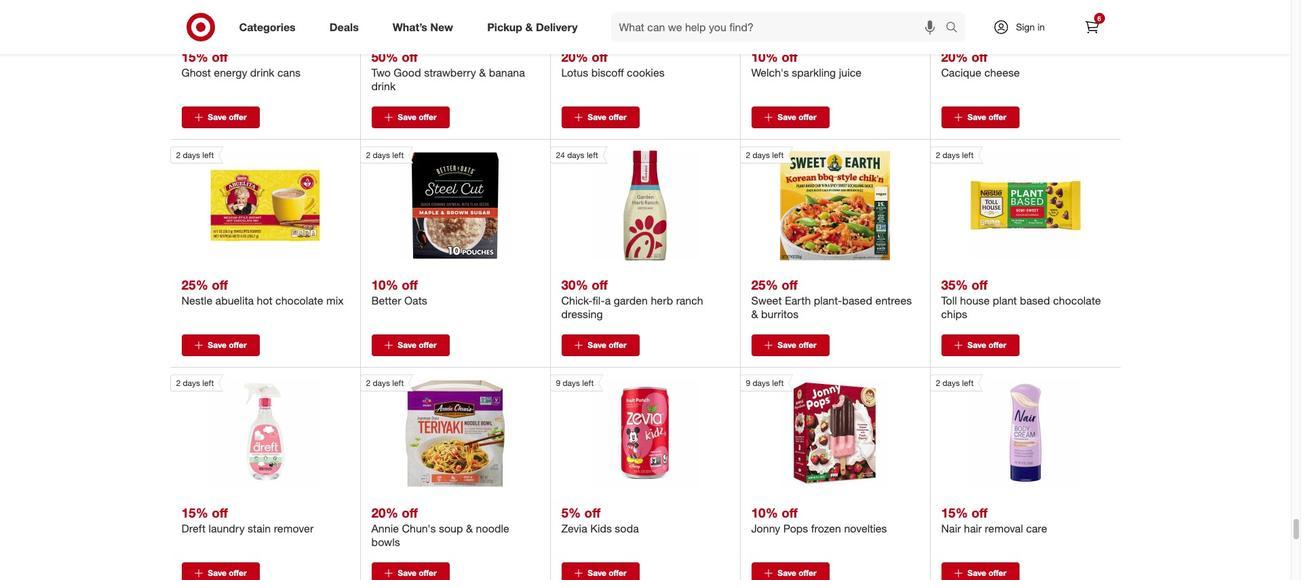 Task type: locate. For each thing, give the bounding box(es) containing it.
save up 24 days left at top
[[588, 112, 607, 122]]

20% inside 20% off lotus biscoff cookies
[[562, 49, 588, 65]]

offer for 50% off two good strawberry & banana drink
[[419, 112, 437, 122]]

off up earth
[[782, 277, 798, 293]]

35% off toll house plant based chocolate chips
[[942, 277, 1101, 321]]

days for 30% off chick-fil-a garden herb ranch dressing
[[567, 150, 585, 160]]

25% for 25% off sweet earth plant-based entrees & burritos
[[752, 277, 778, 293]]

9 days left button for 10% off
[[740, 375, 890, 489]]

save down energy
[[208, 112, 227, 122]]

save offer for 30% off chick-fil-a garden herb ranch dressing
[[588, 340, 627, 350]]

20% for 20% off cacique cheese
[[942, 49, 968, 65]]

days inside 24 days left "button"
[[567, 150, 585, 160]]

save offer down hair
[[968, 568, 1007, 578]]

save offer button for 30% off chick-fil-a garden herb ranch dressing
[[562, 335, 640, 356]]

save down house on the bottom right of page
[[968, 340, 987, 350]]

save down 'dressing'
[[588, 340, 607, 350]]

offer for 5% off zevia kids soda
[[609, 568, 627, 578]]

offer down the 'sparkling'
[[799, 112, 817, 122]]

save offer for 5% off zevia kids soda
[[588, 568, 627, 578]]

15% up nair
[[942, 505, 968, 521]]

offer down abuelita at the left of page
[[229, 340, 247, 350]]

10% up jonny
[[752, 505, 778, 521]]

1 25% from the left
[[182, 277, 208, 293]]

off up house on the bottom right of page
[[972, 277, 988, 293]]

25% inside 25% off sweet earth plant-based entrees & burritos
[[752, 277, 778, 293]]

cans
[[278, 66, 301, 80]]

offer for 15% off ghost energy drink cans
[[229, 112, 247, 122]]

new
[[430, 20, 453, 34]]

25%
[[182, 277, 208, 293], [752, 277, 778, 293]]

save offer button up 24 days left at top
[[562, 107, 640, 128]]

2 9 days left from the left
[[746, 378, 784, 388]]

based right plant
[[1020, 294, 1050, 308]]

save down "good"
[[398, 112, 417, 122]]

save offer button down burritos
[[752, 335, 830, 356]]

2 days left for 15% off nair hair removal care
[[936, 378, 974, 388]]

9 days left button for 5% off
[[550, 375, 700, 489]]

2 days left button for 25% off nestle abuelita hot chocolate mix
[[170, 147, 320, 261]]

2 chocolate from the left
[[1053, 294, 1101, 308]]

off inside 20% off cacique cheese
[[972, 49, 988, 65]]

offer down oats
[[419, 340, 437, 350]]

save offer down "biscoff"
[[588, 112, 627, 122]]

save offer button down hair
[[942, 563, 1020, 580]]

10% up welch's
[[752, 49, 778, 65]]

15% inside 15% off ghost energy drink cans
[[182, 49, 208, 65]]

care
[[1026, 522, 1048, 536]]

left for 25% off sweet earth plant-based entrees & burritos
[[772, 150, 784, 160]]

10% off better oats
[[372, 277, 427, 308]]

categories link
[[228, 12, 313, 42]]

save offer down kids
[[588, 568, 627, 578]]

offer
[[229, 112, 247, 122], [419, 112, 437, 122], [609, 112, 627, 122], [799, 112, 817, 122], [989, 112, 1007, 122], [229, 340, 247, 350], [419, 340, 437, 350], [609, 340, 627, 350], [799, 340, 817, 350], [989, 340, 1007, 350], [229, 568, 247, 578], [419, 568, 437, 578], [609, 568, 627, 578], [799, 568, 817, 578], [989, 568, 1007, 578]]

50% off two good strawberry & banana drink
[[372, 49, 525, 93]]

save down bowls
[[398, 568, 417, 578]]

two
[[372, 66, 391, 80]]

off for 20% off lotus biscoff cookies
[[592, 49, 608, 65]]

off up energy
[[212, 49, 228, 65]]

offer for 15% off nair hair removal care
[[989, 568, 1007, 578]]

house
[[960, 294, 990, 308]]

save offer for 20% off lotus biscoff cookies
[[588, 112, 627, 122]]

20% up cacique
[[942, 49, 968, 65]]

save offer button for 10% off welch's sparkling juice
[[752, 107, 830, 128]]

1 horizontal spatial based
[[1020, 294, 1050, 308]]

save offer button for 10% off jonny pops frozen novelties
[[752, 563, 830, 580]]

2 days left button
[[170, 147, 320, 261], [360, 147, 510, 261], [740, 147, 890, 261], [930, 147, 1081, 261], [170, 375, 320, 489], [360, 375, 510, 489], [930, 375, 1081, 489]]

offer down soda
[[609, 568, 627, 578]]

plant-
[[814, 294, 842, 308]]

save for 10% off jonny pops frozen novelties
[[778, 568, 797, 578]]

left for 35% off toll house plant based chocolate chips
[[962, 150, 974, 160]]

save offer button down energy
[[182, 107, 260, 128]]

off up "biscoff"
[[592, 49, 608, 65]]

25% up sweet
[[752, 277, 778, 293]]

save offer for 15% off ghost energy drink cans
[[208, 112, 247, 122]]

off inside 5% off zevia kids soda
[[585, 505, 601, 521]]

9 days left
[[556, 378, 594, 388], [746, 378, 784, 388]]

0 horizontal spatial 25%
[[182, 277, 208, 293]]

10% off welch's sparkling juice
[[752, 49, 862, 80]]

dressing
[[562, 308, 603, 321]]

off up chun's
[[402, 505, 418, 521]]

2 days left for 20% off annie chun's soup & noodle bowls
[[366, 378, 404, 388]]

save down burritos
[[778, 340, 797, 350]]

25% up nestle
[[182, 277, 208, 293]]

days for 25% off sweet earth plant-based entrees & burritos
[[753, 150, 770, 160]]

chocolate
[[276, 294, 323, 308], [1053, 294, 1101, 308]]

2 days left button for 25% off sweet earth plant-based entrees & burritos
[[740, 147, 890, 261]]

1 chocolate from the left
[[276, 294, 323, 308]]

save offer button for 25% off sweet earth plant-based entrees & burritos
[[752, 335, 830, 356]]

1 vertical spatial 10%
[[372, 277, 398, 293]]

save offer down the 'sparkling'
[[778, 112, 817, 122]]

save
[[208, 112, 227, 122], [398, 112, 417, 122], [588, 112, 607, 122], [778, 112, 797, 122], [968, 112, 987, 122], [208, 340, 227, 350], [398, 340, 417, 350], [588, 340, 607, 350], [778, 340, 797, 350], [968, 340, 987, 350], [208, 568, 227, 578], [398, 568, 417, 578], [588, 568, 607, 578], [778, 568, 797, 578], [968, 568, 987, 578]]

laundry
[[209, 522, 245, 536]]

off up kids
[[585, 505, 601, 521]]

off up welch's
[[782, 49, 798, 65]]

off inside 10% off welch's sparkling juice
[[782, 49, 798, 65]]

off inside 35% off toll house plant based chocolate chips
[[972, 277, 988, 293]]

save down 'laundry'
[[208, 568, 227, 578]]

15% up ghost
[[182, 49, 208, 65]]

0 horizontal spatial 9 days left
[[556, 378, 594, 388]]

save offer button down 'laundry'
[[182, 563, 260, 580]]

5% off zevia kids soda
[[562, 505, 639, 536]]

save down cacique
[[968, 112, 987, 122]]

0 vertical spatial 10%
[[752, 49, 778, 65]]

chick-
[[562, 294, 593, 308]]

0 horizontal spatial 9 days left button
[[550, 375, 700, 489]]

save offer button down welch's
[[752, 107, 830, 128]]

2 days left
[[176, 150, 214, 160], [366, 150, 404, 160], [746, 150, 784, 160], [936, 150, 974, 160], [176, 378, 214, 388], [366, 378, 404, 388], [936, 378, 974, 388]]

cacique
[[942, 66, 982, 80]]

off inside "15% off nair hair removal care"
[[972, 505, 988, 521]]

sign in link
[[982, 12, 1066, 42]]

days for 25% off nestle abuelita hot chocolate mix
[[183, 150, 200, 160]]

& inside 25% off sweet earth plant-based entrees & burritos
[[752, 308, 758, 321]]

save offer for 20% off cacique cheese
[[968, 112, 1007, 122]]

2 based from the left
[[1020, 294, 1050, 308]]

offer down cheese
[[989, 112, 1007, 122]]

10%
[[752, 49, 778, 65], [372, 277, 398, 293], [752, 505, 778, 521]]

save offer button down abuelita at the left of page
[[182, 335, 260, 356]]

24
[[556, 150, 565, 160]]

save offer button down oats
[[372, 335, 450, 356]]

off inside 20% off lotus biscoff cookies
[[592, 49, 608, 65]]

save offer button
[[182, 107, 260, 128], [372, 107, 450, 128], [562, 107, 640, 128], [752, 107, 830, 128], [942, 107, 1020, 128], [182, 335, 260, 356], [372, 335, 450, 356], [562, 335, 640, 356], [752, 335, 830, 356], [942, 335, 1020, 356], [182, 563, 260, 580], [372, 563, 450, 580], [562, 563, 640, 580], [752, 563, 830, 580], [942, 563, 1020, 580]]

20% off cacique cheese
[[942, 49, 1020, 80]]

20% inside 20% off cacique cheese
[[942, 49, 968, 65]]

drink inside 15% off ghost energy drink cans
[[250, 66, 275, 80]]

juice
[[839, 66, 862, 80]]

off up 'laundry'
[[212, 505, 228, 521]]

off inside 25% off nestle abuelita hot chocolate mix
[[212, 277, 228, 293]]

1 9 days left button from the left
[[550, 375, 700, 489]]

off inside 25% off sweet earth plant-based entrees & burritos
[[782, 277, 798, 293]]

off up "good"
[[402, 49, 418, 65]]

off for 50% off two good strawberry & banana drink
[[402, 49, 418, 65]]

30%
[[562, 277, 588, 293]]

25% inside 25% off nestle abuelita hot chocolate mix
[[182, 277, 208, 293]]

save for 30% off chick-fil-a garden herb ranch dressing
[[588, 340, 607, 350]]

offer down the a
[[609, 340, 627, 350]]

2 9 from the left
[[746, 378, 751, 388]]

save for 25% off nestle abuelita hot chocolate mix
[[208, 340, 227, 350]]

2 for 15% off nair hair removal care
[[936, 378, 941, 388]]

based
[[842, 294, 873, 308], [1020, 294, 1050, 308]]

based inside 35% off toll house plant based chocolate chips
[[1020, 294, 1050, 308]]

2 9 days left button from the left
[[740, 375, 890, 489]]

1 9 from the left
[[556, 378, 561, 388]]

based left "entrees"
[[842, 294, 873, 308]]

chocolate inside 35% off toll house plant based chocolate chips
[[1053, 294, 1101, 308]]

save for 5% off zevia kids soda
[[588, 568, 607, 578]]

9 days left for 10%
[[746, 378, 784, 388]]

save offer for 15% off nair hair removal care
[[968, 568, 1007, 578]]

noodle
[[476, 522, 510, 536]]

20% off lotus biscoff cookies
[[562, 49, 665, 80]]

1 based from the left
[[842, 294, 873, 308]]

1 horizontal spatial 9 days left
[[746, 378, 784, 388]]

bowls
[[372, 536, 400, 549]]

offer down energy
[[229, 112, 247, 122]]

2 days left button for 35% off toll house plant based chocolate chips
[[930, 147, 1081, 261]]

save offer button down cacique
[[942, 107, 1020, 128]]

off up pops
[[782, 505, 798, 521]]

15% inside 15% off dreft laundry stain remover
[[182, 505, 208, 521]]

burritos
[[761, 308, 799, 321]]

off inside 10% off jonny pops frozen novelties
[[782, 505, 798, 521]]

offer down burritos
[[799, 340, 817, 350]]

save down kids
[[588, 568, 607, 578]]

off inside 10% off better oats
[[402, 277, 418, 293]]

offer down "good"
[[419, 112, 437, 122]]

& left burritos
[[752, 308, 758, 321]]

off up fil-
[[592, 277, 608, 293]]

save offer for 25% off nestle abuelita hot chocolate mix
[[208, 340, 247, 350]]

& inside 20% off annie chun's soup & noodle bowls
[[466, 522, 473, 536]]

off inside 20% off annie chun's soup & noodle bowls
[[402, 505, 418, 521]]

10% for 10% off jonny pops frozen novelties
[[752, 505, 778, 521]]

& left banana
[[479, 66, 486, 80]]

drink inside 50% off two good strawberry & banana drink
[[372, 80, 396, 93]]

save down welch's
[[778, 112, 797, 122]]

save offer down 'laundry'
[[208, 568, 247, 578]]

save offer down abuelita at the left of page
[[208, 340, 247, 350]]

save offer down oats
[[398, 340, 437, 350]]

pickup & delivery
[[487, 20, 578, 34]]

1 horizontal spatial 9 days left button
[[740, 375, 890, 489]]

save offer down burritos
[[778, 340, 817, 350]]

save offer button down pops
[[752, 563, 830, 580]]

sweet
[[752, 294, 782, 308]]

2 days left button for 10% off better oats
[[360, 147, 510, 261]]

save offer button down 'chips'
[[942, 335, 1020, 356]]

2
[[176, 150, 181, 160], [366, 150, 371, 160], [746, 150, 751, 160], [936, 150, 941, 160], [176, 378, 181, 388], [366, 378, 371, 388], [936, 378, 941, 388]]

save offer button for 35% off toll house plant based chocolate chips
[[942, 335, 1020, 356]]

off up oats
[[402, 277, 418, 293]]

off for 35% off toll house plant based chocolate chips
[[972, 277, 988, 293]]

off inside 15% off ghost energy drink cans
[[212, 49, 228, 65]]

save offer down 'dressing'
[[588, 340, 627, 350]]

drink down 50%
[[372, 80, 396, 93]]

save offer button down "good"
[[372, 107, 450, 128]]

deals
[[330, 20, 359, 34]]

save offer for 35% off toll house plant based chocolate chips
[[968, 340, 1007, 350]]

based for 35% off
[[1020, 294, 1050, 308]]

save offer down energy
[[208, 112, 247, 122]]

offer for 25% off sweet earth plant-based entrees & burritos
[[799, 340, 817, 350]]

save offer
[[208, 112, 247, 122], [398, 112, 437, 122], [588, 112, 627, 122], [778, 112, 817, 122], [968, 112, 1007, 122], [208, 340, 247, 350], [398, 340, 437, 350], [588, 340, 627, 350], [778, 340, 817, 350], [968, 340, 1007, 350], [208, 568, 247, 578], [398, 568, 437, 578], [588, 568, 627, 578], [778, 568, 817, 578], [968, 568, 1007, 578]]

10% inside 10% off better oats
[[372, 277, 398, 293]]

off up hair
[[972, 505, 988, 521]]

2 for 25% off nestle abuelita hot chocolate mix
[[176, 150, 181, 160]]

0 horizontal spatial chocolate
[[276, 294, 323, 308]]

save for 10% off welch's sparkling juice
[[778, 112, 797, 122]]

save offer for 20% off annie chun's soup & noodle bowls
[[398, 568, 437, 578]]

off inside 30% off chick-fil-a garden herb ranch dressing
[[592, 277, 608, 293]]

off for 30% off chick-fil-a garden herb ranch dressing
[[592, 277, 608, 293]]

fil-
[[593, 294, 605, 308]]

2 days left for 25% off nestle abuelita hot chocolate mix
[[176, 150, 214, 160]]

hot
[[257, 294, 273, 308]]

cookies
[[627, 66, 665, 80]]

off inside 15% off dreft laundry stain remover
[[212, 505, 228, 521]]

15% up dreft at the bottom
[[182, 505, 208, 521]]

save down pops
[[778, 568, 797, 578]]

left inside "button"
[[587, 150, 598, 160]]

20% inside 20% off annie chun's soup & noodle bowls
[[372, 505, 398, 521]]

save offer button for 5% off zevia kids soda
[[562, 563, 640, 580]]

save offer down house on the bottom right of page
[[968, 340, 1007, 350]]

off for 10% off jonny pops frozen novelties
[[782, 505, 798, 521]]

save offer down "good"
[[398, 112, 437, 122]]

save offer button down 'dressing'
[[562, 335, 640, 356]]

offer down 'laundry'
[[229, 568, 247, 578]]

save offer button for 15% off nair hair removal care
[[942, 563, 1020, 580]]

what's
[[393, 20, 427, 34]]

save for 10% off better oats
[[398, 340, 417, 350]]

10% up better
[[372, 277, 398, 293]]

15% off nair hair removal care
[[942, 505, 1048, 536]]

2 25% from the left
[[752, 277, 778, 293]]

offer down chun's
[[419, 568, 437, 578]]

off up cacique
[[972, 49, 988, 65]]

0 horizontal spatial based
[[842, 294, 873, 308]]

20% up annie
[[372, 505, 398, 521]]

chocolate inside 25% off nestle abuelita hot chocolate mix
[[276, 294, 323, 308]]

& right soup
[[466, 522, 473, 536]]

save down oats
[[398, 340, 417, 350]]

based inside 25% off sweet earth plant-based entrees & burritos
[[842, 294, 873, 308]]

days for 5% off zevia kids soda
[[563, 378, 580, 388]]

offer down "biscoff"
[[609, 112, 627, 122]]

0 horizontal spatial drink
[[250, 66, 275, 80]]

offer for 20% off cacique cheese
[[989, 112, 1007, 122]]

0 horizontal spatial 9
[[556, 378, 561, 388]]

offer down pops
[[799, 568, 817, 578]]

9
[[556, 378, 561, 388], [746, 378, 751, 388]]

off
[[212, 49, 228, 65], [402, 49, 418, 65], [592, 49, 608, 65], [782, 49, 798, 65], [972, 49, 988, 65], [212, 277, 228, 293], [402, 277, 418, 293], [592, 277, 608, 293], [782, 277, 798, 293], [972, 277, 988, 293], [212, 505, 228, 521], [402, 505, 418, 521], [585, 505, 601, 521], [782, 505, 798, 521], [972, 505, 988, 521]]

save down abuelita at the left of page
[[208, 340, 227, 350]]

save down hair
[[968, 568, 987, 578]]

save offer down pops
[[778, 568, 817, 578]]

save offer down cheese
[[968, 112, 1007, 122]]

2 days left for 25% off sweet earth plant-based entrees & burritos
[[746, 150, 784, 160]]

& right 'pickup'
[[526, 20, 533, 34]]

days for 15% off nair hair removal care
[[943, 378, 960, 388]]

1 horizontal spatial chocolate
[[1053, 294, 1101, 308]]

20% up lotus
[[562, 49, 588, 65]]

2 horizontal spatial 20%
[[942, 49, 968, 65]]

save offer button down bowls
[[372, 563, 450, 580]]

30% off chick-fil-a garden herb ranch dressing
[[562, 277, 703, 321]]

10% inside 10% off welch's sparkling juice
[[752, 49, 778, 65]]

10% inside 10% off jonny pops frozen novelties
[[752, 505, 778, 521]]

biscoff
[[591, 66, 624, 80]]

9 days left button
[[550, 375, 700, 489], [740, 375, 890, 489]]

1 horizontal spatial 9
[[746, 378, 751, 388]]

&
[[526, 20, 533, 34], [479, 66, 486, 80], [752, 308, 758, 321], [466, 522, 473, 536]]

15% inside "15% off nair hair removal care"
[[942, 505, 968, 521]]

what's new link
[[381, 12, 470, 42]]

offer down 'removal'
[[989, 568, 1007, 578]]

1 horizontal spatial 20%
[[562, 49, 588, 65]]

save offer button down kids
[[562, 563, 640, 580]]

save offer down bowls
[[398, 568, 437, 578]]

off up abuelita at the left of page
[[212, 277, 228, 293]]

drink
[[250, 66, 275, 80], [372, 80, 396, 93]]

1 horizontal spatial 25%
[[752, 277, 778, 293]]

offer down plant
[[989, 340, 1007, 350]]

drink left cans at the left top of page
[[250, 66, 275, 80]]

0 horizontal spatial 20%
[[372, 505, 398, 521]]

15%
[[182, 49, 208, 65], [182, 505, 208, 521], [942, 505, 968, 521]]

2 vertical spatial 10%
[[752, 505, 778, 521]]

off for 15% off dreft laundry stain remover
[[212, 505, 228, 521]]

days
[[183, 150, 200, 160], [373, 150, 390, 160], [567, 150, 585, 160], [753, 150, 770, 160], [943, 150, 960, 160], [183, 378, 200, 388], [373, 378, 390, 388], [563, 378, 580, 388], [753, 378, 770, 388], [943, 378, 960, 388]]

off inside 50% off two good strawberry & banana drink
[[402, 49, 418, 65]]

1 horizontal spatial drink
[[372, 80, 396, 93]]

herb
[[651, 294, 673, 308]]

stain
[[248, 522, 271, 536]]

1 9 days left from the left
[[556, 378, 594, 388]]



Task type: describe. For each thing, give the bounding box(es) containing it.
energy
[[214, 66, 247, 80]]

save offer button for 15% off ghost energy drink cans
[[182, 107, 260, 128]]

save for 35% off toll house plant based chocolate chips
[[968, 340, 987, 350]]

35%
[[942, 277, 968, 293]]

left for 20% off annie chun's soup & noodle bowls
[[392, 378, 404, 388]]

24 days left button
[[550, 147, 700, 261]]

zevia
[[562, 522, 587, 536]]

lotus
[[562, 66, 588, 80]]

left for 10% off jonny pops frozen novelties
[[772, 378, 784, 388]]

offer for 15% off dreft laundry stain remover
[[229, 568, 247, 578]]

save offer button for 15% off dreft laundry stain remover
[[182, 563, 260, 580]]

15% off dreft laundry stain remover
[[182, 505, 314, 536]]

2 days left button for 20% off annie chun's soup & noodle bowls
[[360, 375, 510, 489]]

2 for 25% off sweet earth plant-based entrees & burritos
[[746, 150, 751, 160]]

9 days left for 5%
[[556, 378, 594, 388]]

soup
[[439, 522, 463, 536]]

15% off ghost energy drink cans
[[182, 49, 301, 80]]

banana
[[489, 66, 525, 80]]

20% for 20% off lotus biscoff cookies
[[562, 49, 588, 65]]

search
[[939, 21, 972, 35]]

offer for 20% off annie chun's soup & noodle bowls
[[419, 568, 437, 578]]

off for 5% off zevia kids soda
[[585, 505, 601, 521]]

off for 20% off annie chun's soup & noodle bowls
[[402, 505, 418, 521]]

20% for 20% off annie chun's soup & noodle bowls
[[372, 505, 398, 521]]

save for 20% off lotus biscoff cookies
[[588, 112, 607, 122]]

15% for 15% off ghost energy drink cans
[[182, 49, 208, 65]]

10% for 10% off welch's sparkling juice
[[752, 49, 778, 65]]

sparkling
[[792, 66, 836, 80]]

garden
[[614, 294, 648, 308]]

save offer button for 50% off two good strawberry & banana drink
[[372, 107, 450, 128]]

offer for 25% off nestle abuelita hot chocolate mix
[[229, 340, 247, 350]]

pickup & delivery link
[[476, 12, 595, 42]]

in
[[1038, 21, 1045, 33]]

jonny
[[752, 522, 781, 536]]

ranch
[[676, 294, 703, 308]]

10% for 10% off better oats
[[372, 277, 398, 293]]

save for 20% off cacique cheese
[[968, 112, 987, 122]]

frozen
[[811, 522, 841, 536]]

categories
[[239, 20, 296, 34]]

ghost
[[182, 66, 211, 80]]

abuelita
[[216, 294, 254, 308]]

& inside 50% off two good strawberry & banana drink
[[479, 66, 486, 80]]

hair
[[964, 522, 982, 536]]

off for 25% off sweet earth plant-based entrees & burritos
[[782, 277, 798, 293]]

6
[[1098, 14, 1101, 22]]

chips
[[942, 308, 968, 321]]

left for 30% off chick-fil-a garden herb ranch dressing
[[587, 150, 598, 160]]

days for 20% off annie chun's soup & noodle bowls
[[373, 378, 390, 388]]

annie
[[372, 522, 399, 536]]

left for 15% off nair hair removal care
[[962, 378, 974, 388]]

earth
[[785, 294, 811, 308]]

left for 5% off zevia kids soda
[[582, 378, 594, 388]]

save for 15% off nair hair removal care
[[968, 568, 987, 578]]

left for 25% off nestle abuelita hot chocolate mix
[[202, 150, 214, 160]]

save for 15% off ghost energy drink cans
[[208, 112, 227, 122]]

6 link
[[1077, 12, 1107, 42]]

entrees
[[876, 294, 912, 308]]

2 days left button for 15% off dreft laundry stain remover
[[170, 375, 320, 489]]

2 for 35% off toll house plant based chocolate chips
[[936, 150, 941, 160]]

15% for 15% off dreft laundry stain remover
[[182, 505, 208, 521]]

off for 10% off better oats
[[402, 277, 418, 293]]

off for 25% off nestle abuelita hot chocolate mix
[[212, 277, 228, 293]]

24 days left
[[556, 150, 598, 160]]

20% off annie chun's soup & noodle bowls
[[372, 505, 510, 549]]

save offer button for 10% off better oats
[[372, 335, 450, 356]]

sign
[[1016, 21, 1035, 33]]

novelties
[[844, 522, 887, 536]]

chun's
[[402, 522, 436, 536]]

left for 15% off dreft laundry stain remover
[[202, 378, 214, 388]]

save offer for 10% off jonny pops frozen novelties
[[778, 568, 817, 578]]

save offer for 50% off two good strawberry & banana drink
[[398, 112, 437, 122]]

save offer button for 20% off annie chun's soup & noodle bowls
[[372, 563, 450, 580]]

plant
[[993, 294, 1017, 308]]

off for 15% off ghost energy drink cans
[[212, 49, 228, 65]]

soda
[[615, 522, 639, 536]]

save offer for 10% off welch's sparkling juice
[[778, 112, 817, 122]]

removal
[[985, 522, 1023, 536]]

pops
[[784, 522, 808, 536]]

nestle
[[182, 294, 213, 308]]

left for 10% off better oats
[[392, 150, 404, 160]]

offer for 10% off welch's sparkling juice
[[799, 112, 817, 122]]

days for 15% off dreft laundry stain remover
[[183, 378, 200, 388]]

cheese
[[985, 66, 1020, 80]]

9 for 5% off
[[556, 378, 561, 388]]

kids
[[590, 522, 612, 536]]

sign in
[[1016, 21, 1045, 33]]

toll
[[942, 294, 957, 308]]

dreft
[[182, 522, 206, 536]]

remover
[[274, 522, 314, 536]]

2 for 15% off dreft laundry stain remover
[[176, 378, 181, 388]]

nair
[[942, 522, 961, 536]]

off for 10% off welch's sparkling juice
[[782, 49, 798, 65]]

deals link
[[318, 12, 376, 42]]

10% off jonny pops frozen novelties
[[752, 505, 887, 536]]

25% off nestle abuelita hot chocolate mix
[[182, 277, 344, 308]]

2 days left button for 15% off nair hair removal care
[[930, 375, 1081, 489]]

save offer for 25% off sweet earth plant-based entrees & burritos
[[778, 340, 817, 350]]

days for 10% off better oats
[[373, 150, 390, 160]]

save for 20% off annie chun's soup & noodle bowls
[[398, 568, 417, 578]]

days for 10% off jonny pops frozen novelties
[[753, 378, 770, 388]]

What can we help you find? suggestions appear below search field
[[611, 12, 949, 42]]

9 for 10% off
[[746, 378, 751, 388]]

off for 20% off cacique cheese
[[972, 49, 988, 65]]

strawberry
[[424, 66, 476, 80]]

search button
[[939, 12, 972, 45]]

25% off sweet earth plant-based entrees & burritos
[[752, 277, 912, 321]]

offer for 35% off toll house plant based chocolate chips
[[989, 340, 1007, 350]]

days for 35% off toll house plant based chocolate chips
[[943, 150, 960, 160]]

save offer button for 20% off cacique cheese
[[942, 107, 1020, 128]]

offer for 30% off chick-fil-a garden herb ranch dressing
[[609, 340, 627, 350]]

oats
[[404, 294, 427, 308]]

save offer button for 20% off lotus biscoff cookies
[[562, 107, 640, 128]]

5%
[[562, 505, 581, 521]]

2 days left for 15% off dreft laundry stain remover
[[176, 378, 214, 388]]

what's new
[[393, 20, 453, 34]]

save for 25% off sweet earth plant-based entrees & burritos
[[778, 340, 797, 350]]

a
[[605, 294, 611, 308]]

save offer button for 25% off nestle abuelita hot chocolate mix
[[182, 335, 260, 356]]

better
[[372, 294, 401, 308]]

mix
[[326, 294, 344, 308]]

offer for 20% off lotus biscoff cookies
[[609, 112, 627, 122]]

pickup
[[487, 20, 523, 34]]

2 for 20% off annie chun's soup & noodle bowls
[[366, 378, 371, 388]]

good
[[394, 66, 421, 80]]

2 for 10% off better oats
[[366, 150, 371, 160]]

50%
[[372, 49, 398, 65]]

save for 15% off dreft laundry stain remover
[[208, 568, 227, 578]]

offer for 10% off jonny pops frozen novelties
[[799, 568, 817, 578]]

delivery
[[536, 20, 578, 34]]

welch's
[[752, 66, 789, 80]]

save for 50% off two good strawberry & banana drink
[[398, 112, 417, 122]]



Task type: vqa. For each thing, say whether or not it's contained in the screenshot.


